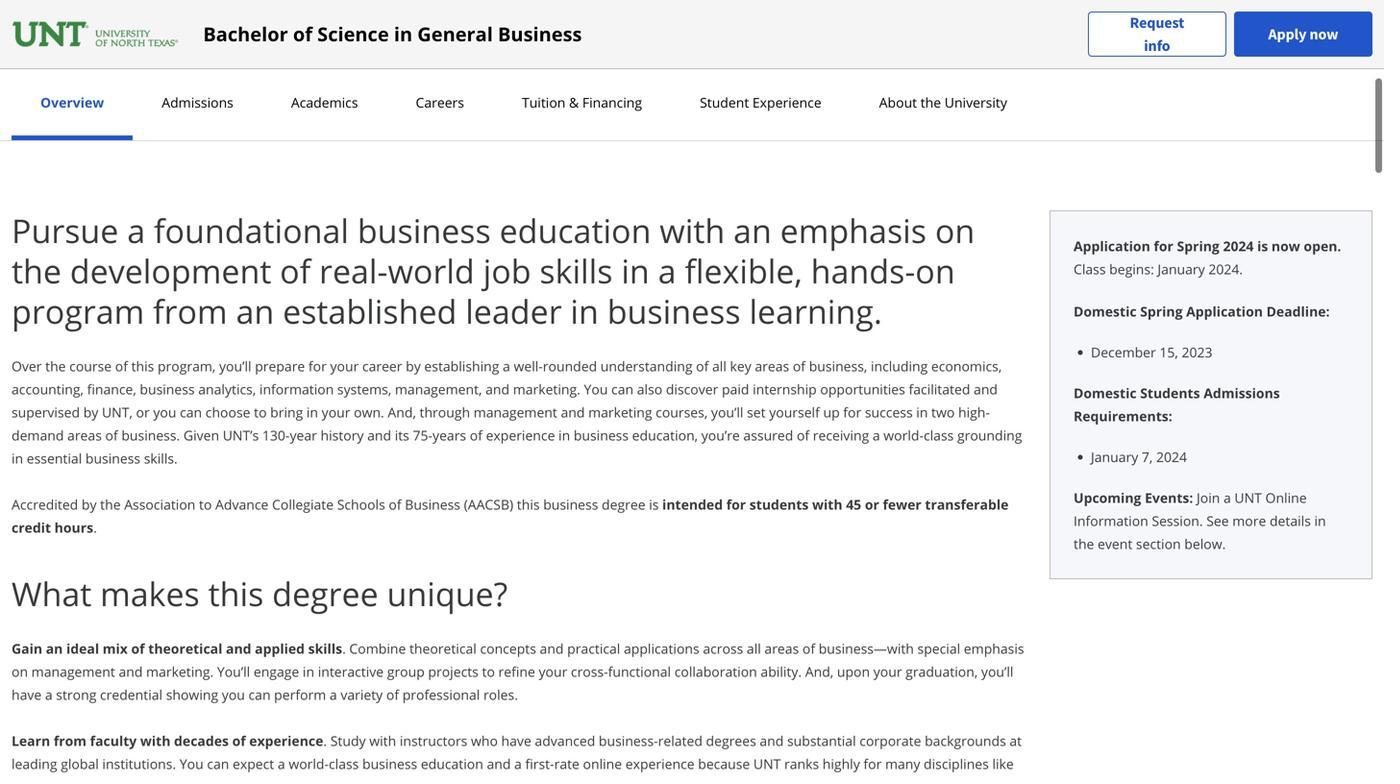 Task type: locate. For each thing, give the bounding box(es) containing it.
management down well-
[[474, 403, 557, 421]]

areas up ability. on the right bottom
[[765, 640, 799, 658]]

overview
[[40, 93, 104, 111]]

fewer inside 45 credit maximum applicants must have 45 or fewer transferable credits.
[[308, 68, 340, 86]]

from up global
[[54, 732, 87, 750]]

join a unt online information session. see more details in the event section below.
[[1074, 489, 1326, 553]]

1 horizontal spatial marketing.
[[513, 380, 580, 398]]

theoretical inside . combine theoretical concepts and practical applications across all areas of business—with special emphasis on management and marketing. you'll engage in interactive group projects to refine your cross-functional collaboration ability. and, upon your graduation, you'll have a strong credential showing you can perform a variety of professional roles.
[[409, 640, 477, 658]]

0 vertical spatial all
[[712, 357, 726, 375]]

fewer inside intended for students with 45 or fewer transferable credit hours
[[883, 495, 922, 514]]

0 horizontal spatial marketing.
[[146, 663, 214, 681]]

including
[[871, 357, 928, 375]]

0 horizontal spatial management
[[31, 663, 115, 681]]

students
[[1140, 384, 1200, 402]]

1 vertical spatial management
[[31, 663, 115, 681]]

1 horizontal spatial education
[[499, 208, 651, 253]]

1 horizontal spatial you'll
[[711, 403, 743, 421]]

0 horizontal spatial transferable
[[342, 68, 410, 86]]

its
[[395, 426, 409, 445]]

about the university
[[879, 93, 1007, 111]]

have right who
[[501, 732, 531, 750]]

hands-on learning from anywhere, no travel required
[[852, 49, 1014, 86]]

january inside list item
[[1091, 448, 1138, 466]]

transferable inside 45 credit maximum applicants must have 45 or fewer transferable credits.
[[342, 68, 410, 86]]

you inside . combine theoretical concepts and practical applications across all areas of business—with special emphasis on management and marketing. you'll engage in interactive group projects to refine your cross-functional collaboration ability. and, upon your graduation, you'll have a strong credential showing you can perform a variety of professional roles.
[[222, 686, 245, 704]]

application inside application for spring 2024 is now open. class begins: january 2024.
[[1074, 237, 1150, 255]]

have down gain in the bottom left of the page
[[12, 686, 42, 704]]

0 horizontal spatial from
[[54, 732, 87, 750]]

now
[[1309, 25, 1338, 44], [1272, 237, 1300, 255]]

0 vertical spatial or
[[447, 49, 459, 66]]

learn from faculty with decades of experience
[[12, 732, 323, 750]]

0 vertical spatial management
[[474, 403, 557, 421]]

0 vertical spatial transferable
[[342, 68, 410, 86]]

business.
[[121, 426, 180, 445]]

1 horizontal spatial degree
[[602, 495, 645, 514]]

grounding
[[957, 426, 1022, 445]]

15,
[[1159, 343, 1178, 361]]

0 vertical spatial skills
[[540, 248, 613, 293]]

skills
[[540, 248, 613, 293], [308, 640, 342, 658]]

can inside . study with instructors who have advanced business-related degrees and substantial corporate backgrounds at leading global institutions. you can expect a world-class business education and a first-rate online experience because unt ranks highly for many disciplines like accounting, management, and entrepreneurship.
[[207, 755, 229, 773]]

credit inside $330 usd/ credit hour for most
[[1211, 18, 1259, 42]]

1 horizontal spatial you
[[584, 380, 608, 398]]

roles.
[[483, 686, 518, 704]]

by down essential
[[82, 495, 97, 514]]

entrepreneurship.
[[205, 778, 319, 781]]

tuition & financing
[[522, 93, 642, 111]]

1 horizontal spatial january
[[1158, 260, 1205, 278]]

from up program,
[[153, 289, 227, 334]]

for left students
[[726, 495, 746, 514]]

skills up 'interactive'
[[308, 640, 342, 658]]

0 horizontal spatial emphasis
[[780, 208, 927, 253]]

credential
[[100, 686, 162, 704]]

1 vertical spatial have
[[12, 686, 42, 704]]

0 vertical spatial fewer
[[308, 68, 340, 86]]

credit inside 45 credit maximum applicants must have 45 or fewer transferable credits.
[[331, 18, 379, 42]]

. inside . combine theoretical concepts and practical applications across all areas of business—with special emphasis on management and marketing. you'll engage in interactive group projects to refine your cross-functional collaboration ability. and, upon your graduation, you'll have a strong credential showing you can perform a variety of professional roles.
[[342, 640, 346, 658]]

accredited for by
[[12, 495, 78, 514]]

session.
[[1152, 512, 1203, 530]]

an
[[733, 208, 772, 253], [236, 289, 274, 334], [46, 640, 63, 658]]

1 vertical spatial this
[[517, 495, 540, 514]]

0 horizontal spatial this
[[131, 357, 154, 375]]

for right hour
[[1305, 18, 1329, 42]]

accredited down essential
[[12, 495, 78, 514]]

this inside over the course of this program, you'll prepare for your career by establishing a well-rounded understanding of all key areas of business, including economics, accounting, finance, business analytics, information systems, management, and marketing. you can also discover paid internship opportunities facilitated and supervised by unt, or you can choose to bring in your own. and, through management and marketing courses, you'll set yourself up for success in two high- demand areas of business. given unt's 130-year history and its 75-years of experience in business education, you're assured of receiving a world-class grounding in essential business skills.
[[131, 357, 154, 375]]

with inside . study with instructors who have advanced business-related degrees and substantial corporate backgrounds at leading global institutions. you can expect a world-class business education and a first-rate online experience because unt ranks highly for many disciplines like accounting, management, and entrepreneurship.
[[369, 732, 396, 750]]

for up begins:
[[1154, 237, 1173, 255]]

1 vertical spatial fewer
[[883, 495, 922, 514]]

1 horizontal spatial course
[[580, 68, 617, 86]]

in left two
[[916, 403, 928, 421]]

understanding
[[601, 357, 693, 375]]

experience inside . study with instructors who have advanced business-related degrees and substantial corporate backgrounds at leading global institutions. you can expect a world-class business education and a first-rate online experience because unt ranks highly for many disciplines like accounting, management, and entrepreneurship.
[[625, 755, 695, 773]]

you'll
[[217, 663, 250, 681]]

you'll up you're
[[711, 403, 743, 421]]

4
[[580, 18, 590, 42]]

internship
[[753, 380, 817, 398]]

. for gain an ideal mix of theoretical and applied skills
[[342, 640, 346, 658]]

1 vertical spatial .
[[342, 640, 346, 658]]

january left 2024.
[[1158, 260, 1205, 278]]

credit left hour
[[1211, 18, 1259, 42]]

now right apply
[[1309, 25, 1338, 44]]

2 vertical spatial to
[[482, 663, 495, 681]]

details
[[1270, 512, 1311, 530]]

to inside . combine theoretical concepts and practical applications across all areas of business—with special emphasis on management and marketing. you'll engage in interactive group projects to refine your cross-functional collaboration ability. and, upon your graduation, you'll have a strong credential showing you can perform a variety of professional roles.
[[482, 663, 495, 681]]

can down the engage
[[248, 686, 271, 704]]

emphasis
[[780, 208, 927, 253], [964, 640, 1024, 658]]

december 15, 2023 list item
[[1091, 342, 1348, 362]]

unt left ranks
[[753, 755, 781, 773]]

0 horizontal spatial you'll
[[219, 357, 251, 375]]

strong
[[56, 686, 96, 704]]

marketing. inside over the course of this program, you'll prepare for your career by establishing a well-rounded understanding of all key areas of business, including economics, accounting, finance, business analytics, information systems, management, and marketing. you can also discover paid internship opportunities facilitated and supervised by unt, or you can choose to bring in your own. and, through management and marketing courses, you'll set yourself up for success in two high- demand areas of business. given unt's 130-year history and its 75-years of experience in business education, you're assured of receiving a world-class grounding in essential business skills.
[[513, 380, 580, 398]]

with inside the pursue a foundational business education with an emphasis on the development of real-world job skills in a flexible, hands-on program from an established leader in business learning.
[[660, 208, 725, 253]]

upcoming events:
[[1074, 489, 1193, 507]]

accounting, inside . study with instructors who have advanced business-related degrees and substantial corporate backgrounds at leading global institutions. you can expect a world-class business education and a first-rate online experience because unt ranks highly for many disciplines like accounting, management, and entrepreneurship.
[[12, 778, 84, 781]]

0 horizontal spatial theoretical
[[148, 640, 222, 658]]

fewer down applicants
[[308, 68, 340, 86]]

management inside over the course of this program, you'll prepare for your career by establishing a well-rounded understanding of all key areas of business, including economics, accounting, finance, business analytics, information systems, management, and marketing. you can also discover paid internship opportunities facilitated and supervised by unt, or you can choose to bring in your own. and, through management and marketing courses, you'll set yourself up for success in two high- demand areas of business. given unt's 130-year history and its 75-years of experience in business education, you're assured of receiving a world-class grounding in essential business skills.
[[474, 403, 557, 421]]

2 domestic from the top
[[1074, 384, 1137, 402]]

1 vertical spatial world-
[[289, 755, 329, 773]]

0 vertical spatial education
[[499, 208, 651, 253]]

management, inside over the course of this program, you'll prepare for your career by establishing a well-rounded understanding of all key areas of business, including economics, accounting, finance, business analytics, information systems, management, and marketing. you can also discover paid internship opportunities facilitated and supervised by unt, or you can choose to bring in your own. and, through management and marketing courses, you'll set yourself up for success in two high- demand areas of business. given unt's 130-year history and its 75-years of experience in business education, you're assured of receiving a world-class grounding in essential business skills.
[[395, 380, 482, 398]]

business left (aacsb)
[[405, 495, 460, 514]]

a inside join a unt online information session. see more details in the event section below.
[[1224, 489, 1231, 507]]

or down receiving
[[865, 495, 879, 514]]

academics link
[[285, 93, 364, 111]]

you down decades
[[180, 755, 203, 773]]

is left open.
[[1257, 237, 1268, 255]]

january
[[1158, 260, 1205, 278], [1091, 448, 1138, 466]]

years down through on the left
[[433, 426, 466, 445]]

0 vertical spatial to
[[254, 403, 267, 421]]

all
[[712, 357, 726, 375], [747, 640, 761, 658]]

course
[[580, 68, 617, 86], [69, 357, 112, 375]]

with inside intended for students with 45 or fewer transferable credit hours
[[812, 495, 842, 514]]

2 horizontal spatial have
[[501, 732, 531, 750]]

you down the you'll
[[222, 686, 245, 704]]

credit up applicants
[[331, 18, 379, 42]]

1 horizontal spatial class
[[924, 426, 954, 445]]

0 vertical spatial you
[[584, 380, 608, 398]]

and right degrees
[[760, 732, 784, 750]]

or up business.
[[136, 403, 150, 421]]

0 vertical spatial experience
[[486, 426, 555, 445]]

you inside over the course of this program, you'll prepare for your career by establishing a well-rounded understanding of all key areas of business, including economics, accounting, finance, business analytics, information systems, management, and marketing. you can also discover paid internship opportunities facilitated and supervised by unt, or you can choose to bring in your own. and, through management and marketing courses, you'll set yourself up for success in two high- demand areas of business. given unt's 130-year history and its 75-years of experience in business education, you're assured of receiving a world-class grounding in essential business skills.
[[584, 380, 608, 398]]

transferable down grounding
[[925, 495, 1009, 514]]

high-
[[958, 403, 990, 421]]

0 vertical spatial domestic
[[1074, 302, 1137, 321]]

1 horizontal spatial from
[[153, 289, 227, 334]]

unt's
[[223, 426, 259, 445]]

in inside . combine theoretical concepts and practical applications across all areas of business—with special emphasis on management and marketing. you'll engage in interactive group projects to refine your cross-functional collaboration ability. and, upon your graduation, you'll have a strong credential showing you can perform a variety of professional roles.
[[303, 663, 314, 681]]

the inside over the course of this program, you'll prepare for your career by establishing a well-rounded understanding of all key areas of business, including economics, accounting, finance, business analytics, information systems, management, and marketing. you can also discover paid internship opportunities facilitated and supervised by unt, or you can choose to bring in your own. and, through management and marketing courses, you'll set yourself up for success in two high- demand areas of business. given unt's 130-year history and its 75-years of experience in business education, you're assured of receiving a world-class grounding in essential business skills.
[[45, 357, 66, 375]]

on inside . combine theoretical concepts and practical applications across all areas of business—with special emphasis on management and marketing. you'll engage in interactive group projects to refine your cross-functional collaboration ability. and, upon your graduation, you'll have a strong credential showing you can perform a variety of professional roles.
[[12, 663, 28, 681]]

. inside . study with instructors who have advanced business-related degrees and substantial corporate backgrounds at leading global institutions. you can expect a world-class business education and a first-rate online experience because unt ranks highly for many disciplines like accounting, management, and entrepreneurship.
[[323, 732, 327, 750]]

bachelor
[[203, 21, 288, 47]]

accredited inside accredited diploma offered by university of north texas
[[36, 18, 122, 42]]

2 vertical spatial or
[[865, 495, 879, 514]]

you'll right graduation,
[[981, 663, 1013, 681]]

the left event
[[1074, 535, 1094, 553]]

of down the group
[[386, 686, 399, 704]]

domestic up december
[[1074, 302, 1137, 321]]

university inside accredited diploma offered by university of north texas
[[97, 49, 153, 66]]

for inside . study with instructors who have advanced business-related degrees and substantial corporate backgrounds at leading global institutions. you can expect a world-class business education and a first-rate online experience because unt ranks highly for many disciplines like accounting, management, and entrepreneurship.
[[863, 755, 882, 773]]

domestic up requirements:
[[1074, 384, 1137, 402]]

disciplines
[[924, 755, 989, 773]]

1 horizontal spatial and,
[[805, 663, 834, 681]]

admissions down north
[[162, 93, 233, 111]]

7,
[[1142, 448, 1153, 466]]

marketing. down well-
[[513, 380, 580, 398]]

apply now
[[1268, 25, 1338, 44]]

1 vertical spatial education
[[421, 755, 483, 773]]

0 horizontal spatial experience
[[249, 732, 323, 750]]

a up entrepreneurship.
[[278, 755, 285, 773]]

in up perform
[[303, 663, 314, 681]]

of down unt,
[[105, 426, 118, 445]]

2 vertical spatial experience
[[625, 755, 695, 773]]

application up begins:
[[1074, 237, 1150, 255]]

class down two
[[924, 426, 954, 445]]

is left intended
[[649, 495, 659, 514]]

by right offered
[[80, 49, 94, 66]]

1 vertical spatial hours
[[54, 519, 93, 537]]

1 domestic from the top
[[1074, 302, 1137, 321]]

your right the refine
[[539, 663, 567, 681]]

perform
[[274, 686, 326, 704]]

0 vertical spatial emphasis
[[780, 208, 927, 253]]

0 vertical spatial hours
[[603, 49, 635, 66]]

1 horizontal spatial 2024
[[1223, 237, 1254, 255]]

education,
[[632, 426, 698, 445]]

1 vertical spatial class
[[329, 755, 359, 773]]

have inside 45 credit maximum applicants must have 45 or fewer transferable credits.
[[401, 49, 428, 66]]

course inside 4 years 18+ hours of study/wk per course
[[580, 68, 617, 86]]

1 vertical spatial admissions
[[1204, 384, 1280, 402]]

or inside intended for students with 45 or fewer transferable credit hours
[[865, 495, 879, 514]]

university down diploma
[[97, 49, 153, 66]]

1 horizontal spatial unt
[[1234, 489, 1262, 507]]

45 down receiving
[[846, 495, 861, 514]]

0 horizontal spatial fewer
[[308, 68, 340, 86]]

to inside over the course of this program, you'll prepare for your career by establishing a well-rounded understanding of all key areas of business, including economics, accounting, finance, business analytics, information systems, management, and marketing. you can also discover paid internship opportunities facilitated and supervised by unt, or you can choose to bring in your own. and, through management and marketing courses, you'll set yourself up for success in two high- demand areas of business. given unt's 130-year history and its 75-years of experience in business education, you're assured of receiving a world-class grounding in essential business skills.
[[254, 403, 267, 421]]

spring
[[1177, 237, 1220, 255], [1140, 302, 1183, 321]]

0 horizontal spatial unt
[[753, 755, 781, 773]]

application up december 15, 2023 list item
[[1186, 302, 1263, 321]]

university down required
[[945, 93, 1007, 111]]

and up credential
[[119, 663, 143, 681]]

skills.
[[144, 449, 178, 468]]

of left north
[[156, 49, 167, 66]]

1 vertical spatial years
[[433, 426, 466, 445]]

from
[[959, 49, 986, 66], [153, 289, 227, 334], [54, 732, 87, 750]]

now left open.
[[1272, 237, 1300, 255]]

accounting, up supervised
[[12, 380, 84, 398]]

skills inside the pursue a foundational business education with an emphasis on the development of real-world job skills in a flexible, hands-on program from an established leader in business learning.
[[540, 248, 613, 293]]

degrees
[[706, 732, 756, 750]]

0 vertical spatial spring
[[1177, 237, 1220, 255]]

you up "marketing"
[[584, 380, 608, 398]]

1 vertical spatial university
[[945, 93, 1007, 111]]

0 vertical spatial course
[[580, 68, 617, 86]]

marketing. down gain an ideal mix of theoretical and applied skills
[[146, 663, 214, 681]]

course down "18+"
[[580, 68, 617, 86]]

accredited diploma offered by university of north texas
[[36, 18, 202, 86]]

domestic for domestic spring application deadline:
[[1074, 302, 1137, 321]]

online
[[583, 755, 622, 773]]

ability.
[[761, 663, 802, 681]]

1 vertical spatial and,
[[805, 663, 834, 681]]

refine
[[498, 663, 535, 681]]

hands-
[[852, 49, 893, 66]]

1 vertical spatial to
[[199, 495, 212, 514]]

have inside . study with instructors who have advanced business-related degrees and substantial corporate backgrounds at leading global institutions. you can expect a world-class business education and a first-rate online experience because unt ranks highly for many disciplines like accounting, management, and entrepreneurship.
[[501, 732, 531, 750]]

you inside over the course of this program, you'll prepare for your career by establishing a well-rounded understanding of all key areas of business, including economics, accounting, finance, business analytics, information systems, management, and marketing. you can also discover paid internship opportunities facilitated and supervised by unt, or you can choose to bring in your own. and, through management and marketing courses, you'll set yourself up for success in two high- demand areas of business. given unt's 130-year history and its 75-years of experience in business education, you're assured of receiving a world-class grounding in essential business skills.
[[153, 403, 176, 421]]

for inside $330 usd/ credit hour for most
[[1305, 18, 1329, 42]]

admissions down december 15, 2023 list item
[[1204, 384, 1280, 402]]

accounting,
[[12, 380, 84, 398], [12, 778, 84, 781]]

1 horizontal spatial you
[[222, 686, 245, 704]]

0 vertical spatial 2024
[[1223, 237, 1254, 255]]

1 vertical spatial now
[[1272, 237, 1300, 255]]

ranks
[[784, 755, 819, 773]]

0 vertical spatial years
[[593, 18, 637, 42]]

1 horizontal spatial credit
[[331, 18, 379, 42]]

combine
[[349, 640, 406, 658]]

management inside . combine theoretical concepts and practical applications across all areas of business—with special emphasis on management and marketing. you'll engage in interactive group projects to refine your cross-functional collaboration ability. and, upon your graduation, you'll have a strong credential showing you can perform a variety of professional roles.
[[31, 663, 115, 681]]

have for credit
[[401, 49, 428, 66]]

1 vertical spatial domestic
[[1074, 384, 1137, 402]]

per
[[706, 49, 725, 66]]

0 horizontal spatial you
[[180, 755, 203, 773]]

1 vertical spatial you
[[180, 755, 203, 773]]

credit
[[331, 18, 379, 42], [1211, 18, 1259, 42], [12, 519, 51, 537]]

you
[[153, 403, 176, 421], [222, 686, 245, 704]]

for down corporate
[[863, 755, 882, 773]]

2 horizontal spatial experience
[[625, 755, 695, 773]]

0 horizontal spatial admissions
[[162, 93, 233, 111]]

2 vertical spatial this
[[208, 571, 264, 616]]

have for study
[[501, 732, 531, 750]]

demand
[[12, 426, 64, 445]]

unt,
[[102, 403, 133, 421]]

education inside . study with instructors who have advanced business-related degrees and substantial corporate backgrounds at leading global institutions. you can expect a world-class business education and a first-rate online experience because unt ranks highly for many disciplines like accounting, management, and entrepreneurship.
[[421, 755, 483, 773]]

required
[[966, 68, 1014, 86]]

transferable down must
[[342, 68, 410, 86]]

unt inside join a unt online information session. see more details in the event section below.
[[1234, 489, 1262, 507]]

this right (aacsb)
[[517, 495, 540, 514]]

have up 'credits.'
[[401, 49, 428, 66]]

years
[[593, 18, 637, 42], [433, 426, 466, 445]]

program,
[[158, 357, 216, 375]]

over the course of this program, you'll prepare for your career by establishing a well-rounded understanding of all key areas of business, including economics, accounting, finance, business analytics, information systems, management, and marketing. you can also discover paid internship opportunities facilitated and supervised by unt, or you can choose to bring in your own. and, through management and marketing courses, you'll set yourself up for success in two high- demand areas of business. given unt's 130-year history and its 75-years of experience in business education, you're assured of receiving a world-class grounding in essential business skills.
[[12, 357, 1022, 468]]

now inside application for spring 2024 is now open. class begins: january 2024.
[[1272, 237, 1300, 255]]

upcoming
[[1074, 489, 1141, 507]]

gain an ideal mix of theoretical and applied skills
[[12, 640, 342, 658]]

emphasis inside . combine theoretical concepts and practical applications across all areas of business—with special emphasis on management and marketing. you'll engage in interactive group projects to refine your cross-functional collaboration ability. and, upon your graduation, you'll have a strong credential showing you can perform a variety of professional roles.
[[964, 640, 1024, 658]]

two
[[931, 403, 955, 421]]

skills right job
[[540, 248, 613, 293]]

0 vertical spatial marketing.
[[513, 380, 580, 398]]

you're
[[701, 426, 740, 445]]

areas inside . combine theoretical concepts and practical applications across all areas of business—with special emphasis on management and marketing. you'll engage in interactive group projects to refine your cross-functional collaboration ability. and, upon your graduation, you'll have a strong credential showing you can perform a variety of professional roles.
[[765, 640, 799, 658]]

credit inside intended for students with 45 or fewer transferable credit hours
[[12, 519, 51, 537]]

1 vertical spatial you
[[222, 686, 245, 704]]

hours right "18+"
[[603, 49, 635, 66]]

fewer
[[308, 68, 340, 86], [883, 495, 922, 514]]

1 horizontal spatial world-
[[884, 426, 924, 445]]

world- inside over the course of this program, you'll prepare for your career by establishing a well-rounded understanding of all key areas of business, including economics, accounting, finance, business analytics, information systems, management, and marketing. you can also discover paid internship opportunities facilitated and supervised by unt, or you can choose to bring in your own. and, through management and marketing courses, you'll set yourself up for success in two high- demand areas of business. given unt's 130-year history and its 75-years of experience in business education, you're assured of receiving a world-class grounding in essential business skills.
[[884, 426, 924, 445]]

for right up
[[843, 403, 861, 421]]

45 inside intended for students with 45 or fewer transferable credit hours
[[846, 495, 861, 514]]

university of north texas image
[[12, 19, 180, 49]]

0 horizontal spatial 45
[[308, 18, 328, 42]]

of up finance,
[[115, 357, 128, 375]]

2 theoretical from the left
[[409, 640, 477, 658]]

or down the general
[[447, 49, 459, 66]]

0 vertical spatial have
[[401, 49, 428, 66]]

accredited up offered
[[36, 18, 122, 42]]

degree up applied on the bottom left of page
[[272, 571, 378, 616]]

1 vertical spatial an
[[236, 289, 274, 334]]

management, down institutions.
[[87, 778, 174, 781]]

accounting, down leading
[[12, 778, 84, 781]]

facilitated
[[909, 380, 970, 398]]

mix
[[103, 640, 128, 658]]

is inside application for spring 2024 is now open. class begins: january 2024.
[[1257, 237, 1268, 255]]

&
[[569, 93, 579, 111]]

theoretical up projects
[[409, 640, 477, 658]]

experience up 'expect' at the bottom of the page
[[249, 732, 323, 750]]

a
[[127, 208, 145, 253], [658, 248, 676, 293], [503, 357, 510, 375], [873, 426, 880, 445], [1224, 489, 1231, 507], [45, 686, 53, 704], [330, 686, 337, 704], [278, 755, 285, 773], [514, 755, 522, 773]]

0 horizontal spatial years
[[433, 426, 466, 445]]

0 vertical spatial application
[[1074, 237, 1150, 255]]

1 vertical spatial accredited
[[12, 495, 78, 514]]

0 vertical spatial you'll
[[219, 357, 251, 375]]

0 vertical spatial this
[[131, 357, 154, 375]]

2 vertical spatial an
[[46, 640, 63, 658]]

hours
[[603, 49, 635, 66], [54, 519, 93, 537]]

instructors
[[400, 732, 467, 750]]

you
[[584, 380, 608, 398], [180, 755, 203, 773]]

the left "association"
[[100, 495, 121, 514]]

0 vertical spatial world-
[[884, 426, 924, 445]]

can down decades
[[207, 755, 229, 773]]

2024 inside january 7, 2024 list item
[[1156, 448, 1187, 466]]

established
[[283, 289, 457, 334]]

can inside . combine theoretical concepts and practical applications across all areas of business—with special emphasis on management and marketing. you'll engage in interactive group projects to refine your cross-functional collaboration ability. and, upon your graduation, you'll have a strong credential showing you can perform a variety of professional roles.
[[248, 686, 271, 704]]

years inside over the course of this program, you'll prepare for your career by establishing a well-rounded understanding of all key areas of business, including economics, accounting, finance, business analytics, information systems, management, and marketing. you can also discover paid internship opportunities facilitated and supervised by unt, or you can choose to bring in your own. and, through management and marketing courses, you'll set yourself up for success in two high- demand areas of business. given unt's 130-year history and its 75-years of experience in business education, you're assured of receiving a world-class grounding in essential business skills.
[[433, 426, 466, 445]]

intended for students with 45 or fewer transferable credit hours
[[12, 495, 1009, 537]]

domestic inside domestic students admissions requirements:
[[1074, 384, 1137, 402]]

experience down well-
[[486, 426, 555, 445]]

for inside intended for students with 45 or fewer transferable credit hours
[[726, 495, 746, 514]]

1 vertical spatial all
[[747, 640, 761, 658]]

you'll up analytics,
[[219, 357, 251, 375]]

0 horizontal spatial course
[[69, 357, 112, 375]]

to left advance
[[199, 495, 212, 514]]

1 theoretical from the left
[[148, 640, 222, 658]]

essential
[[27, 449, 82, 468]]

1 accounting, from the top
[[12, 380, 84, 398]]

and, left upon
[[805, 663, 834, 681]]

and down rounded
[[561, 403, 585, 421]]

0 horizontal spatial now
[[1272, 237, 1300, 255]]

from inside the pursue a foundational business education with an emphasis on the development of real-world job skills in a flexible, hands-on program from an established leader in business learning.
[[153, 289, 227, 334]]

no
[[914, 68, 928, 86]]

marketing. inside . combine theoretical concepts and practical applications across all areas of business—with special emphasis on management and marketing. you'll engage in interactive group projects to refine your cross-functional collaboration ability. and, upon your graduation, you'll have a strong credential showing you can perform a variety of professional roles.
[[146, 663, 214, 681]]

0 vertical spatial from
[[959, 49, 986, 66]]

areas up essential
[[67, 426, 102, 445]]

success
[[865, 403, 913, 421]]

0 vertical spatial january
[[1158, 260, 1205, 278]]

0 horizontal spatial and,
[[388, 403, 416, 421]]

establishing
[[424, 357, 499, 375]]

1 horizontal spatial transferable
[[925, 495, 1009, 514]]

1 vertical spatial emphasis
[[964, 640, 1024, 658]]

of inside the pursue a foundational business education with an emphasis on the development of real-world job skills in a flexible, hands-on program from an established leader in business learning.
[[280, 248, 311, 293]]

a left variety
[[330, 686, 337, 704]]

accounting, inside over the course of this program, you'll prepare for your career by establishing a well-rounded understanding of all key areas of business, including economics, accounting, finance, business analytics, information systems, management, and marketing. you can also discover paid internship opportunities facilitated and supervised by unt, or you can choose to bring in your own. and, through management and marketing courses, you'll set yourself up for success in two high- demand areas of business. given unt's 130-year history and its 75-years of experience in business education, you're assured of receiving a world-class grounding in essential business skills.
[[12, 380, 84, 398]]

0 vertical spatial you
[[153, 403, 176, 421]]

0 horizontal spatial have
[[12, 686, 42, 704]]

0 vertical spatial accredited
[[36, 18, 122, 42]]

domestic for domestic students admissions requirements:
[[1074, 384, 1137, 402]]

a down success
[[873, 426, 880, 445]]

2 accounting, from the top
[[12, 778, 84, 781]]

1 horizontal spatial skills
[[540, 248, 613, 293]]

spring inside application for spring 2024 is now open. class begins: january 2024.
[[1177, 237, 1220, 255]]

education inside the pursue a foundational business education with an emphasis on the development of real-world job skills in a flexible, hands-on program from an established leader in business learning.
[[499, 208, 651, 253]]

business up "18+"
[[498, 21, 582, 47]]

event
[[1098, 535, 1132, 553]]

2 vertical spatial you'll
[[981, 663, 1013, 681]]

1 horizontal spatial emphasis
[[964, 640, 1024, 658]]

emphasis right the "special"
[[964, 640, 1024, 658]]

in right "details"
[[1314, 512, 1326, 530]]

spring up 2024.
[[1177, 237, 1220, 255]]

association
[[124, 495, 195, 514]]

1 horizontal spatial now
[[1309, 25, 1338, 44]]

experience down related
[[625, 755, 695, 773]]



Task type: vqa. For each thing, say whether or not it's contained in the screenshot.
The All
yes



Task type: describe. For each thing, give the bounding box(es) containing it.
your up systems,
[[330, 357, 359, 375]]

1 horizontal spatial university
[[945, 93, 1007, 111]]

most
[[1124, 45, 1165, 69]]

real-
[[319, 248, 388, 293]]

special
[[917, 640, 960, 658]]

of up internship
[[793, 357, 805, 375]]

academics
[[291, 93, 358, 111]]

student experience
[[700, 93, 821, 111]]

systems,
[[337, 380, 391, 398]]

of inside accredited diploma offered by university of north texas
[[156, 49, 167, 66]]

own.
[[354, 403, 384, 421]]

online
[[1265, 489, 1307, 507]]

management, inside . study with instructors who have advanced business-related degrees and substantial corporate backgrounds at leading global institutions. you can expect a world-class business education and a first-rate online experience because unt ranks highly for many disciplines like accounting, management, and entrepreneurship.
[[87, 778, 174, 781]]

of left business—with
[[802, 640, 815, 658]]

course inside over the course of this program, you'll prepare for your career by establishing a well-rounded understanding of all key areas of business, including economics, accounting, finance, business analytics, information systems, management, and marketing. you can also discover paid internship opportunities facilitated and supervised by unt, or you can choose to bring in your own. and, through management and marketing courses, you'll set yourself up for success in two high- demand areas of business. given unt's 130-year history and its 75-years of experience in business education, you're assured of receiving a world-class grounding in essential business skills.
[[69, 357, 112, 375]]

class inside over the course of this program, you'll prepare for your career by establishing a well-rounded understanding of all key areas of business, including economics, accounting, finance, business analytics, information systems, management, and marketing. you can also discover paid internship opportunities facilitated and supervised by unt, or you can choose to bring in your own. and, through management and marketing courses, you'll set yourself up for success in two high- demand areas of business. given unt's 130-year history and its 75-years of experience in business education, you're assured of receiving a world-class grounding in essential business skills.
[[924, 426, 954, 445]]

of right the schools
[[389, 495, 401, 514]]

in down rounded
[[558, 426, 570, 445]]

collegiate
[[272, 495, 334, 514]]

0 horizontal spatial an
[[46, 640, 63, 658]]

of up applicants
[[293, 21, 312, 47]]

flexible,
[[685, 248, 802, 293]]

january 7, 2024 list item
[[1091, 447, 1348, 467]]

the inside join a unt online information session. see more details in the event section below.
[[1074, 535, 1094, 553]]

a right pursue
[[127, 208, 145, 253]]

0 vertical spatial 45
[[308, 18, 328, 42]]

2 horizontal spatial this
[[517, 495, 540, 514]]

in inside join a unt online information session. see more details in the event section below.
[[1314, 512, 1326, 530]]

highly
[[823, 755, 860, 773]]

pursue a foundational business education with an emphasis on the development of real-world job skills in a flexible, hands-on program from an established leader in business learning.
[[12, 208, 975, 334]]

over
[[12, 357, 42, 375]]

substantial
[[787, 732, 856, 750]]

business,
[[809, 357, 867, 375]]

and, inside . combine theoretical concepts and practical applications across all areas of business—with special emphasis on management and marketing. you'll engage in interactive group projects to refine your cross-functional collaboration ability. and, upon your graduation, you'll have a strong credential showing you can perform a variety of professional roles.
[[805, 663, 834, 681]]

by inside accredited diploma offered by university of north texas
[[80, 49, 94, 66]]

prepare
[[255, 357, 305, 375]]

showing
[[166, 686, 218, 704]]

many
[[885, 755, 920, 773]]

by left unt,
[[83, 403, 98, 421]]

because
[[698, 755, 750, 773]]

graduation,
[[906, 663, 978, 681]]

deadline:
[[1266, 302, 1330, 321]]

45 credit maximum applicants must have 45 or fewer transferable credits.
[[308, 18, 466, 86]]

schools
[[337, 495, 385, 514]]

history
[[321, 426, 364, 445]]

from inside hands-on learning from anywhere, no travel required
[[959, 49, 986, 66]]

you'll inside . combine theoretical concepts and practical applications across all areas of business—with special emphasis on management and marketing. you'll engage in interactive group projects to refine your cross-functional collaboration ability. and, upon your graduation, you'll have a strong credential showing you can perform a variety of professional roles.
[[981, 663, 1013, 681]]

or inside 45 credit maximum applicants must have 45 or fewer transferable credits.
[[447, 49, 459, 66]]

receiving
[[813, 426, 869, 445]]

intended
[[662, 495, 723, 514]]

now inside button
[[1309, 25, 1338, 44]]

2023
[[1182, 343, 1212, 361]]

1 horizontal spatial an
[[236, 289, 274, 334]]

1 vertical spatial experience
[[249, 732, 323, 750]]

program
[[12, 289, 144, 334]]

a left well-
[[503, 357, 510, 375]]

general
[[417, 21, 493, 47]]

marketing
[[588, 403, 652, 421]]

also
[[637, 380, 662, 398]]

hours inside 4 years 18+ hours of study/wk per course
[[603, 49, 635, 66]]

1 vertical spatial areas
[[67, 426, 102, 445]]

0 horizontal spatial degree
[[272, 571, 378, 616]]

diploma
[[126, 18, 194, 42]]

emphasis inside the pursue a foundational business education with an emphasis on the development of real-world job skills in a flexible, hands-on program from an established leader in business learning.
[[780, 208, 927, 253]]

information
[[1074, 512, 1148, 530]]

for inside application for spring 2024 is now open. class begins: january 2024.
[[1154, 237, 1173, 255]]

offered
[[36, 49, 77, 66]]

and left its
[[367, 426, 391, 445]]

request
[[1130, 13, 1184, 32]]

application for spring 2024 is now open. class begins: january 2024.
[[1074, 237, 1341, 278]]

2024.
[[1208, 260, 1243, 278]]

all inside over the course of this program, you'll prepare for your career by establishing a well-rounded understanding of all key areas of business, including economics, accounting, finance, business analytics, information systems, management, and marketing. you can also discover paid internship opportunities facilitated and supervised by unt, or you can choose to bring in your own. and, through management and marketing courses, you'll set yourself up for success in two high- demand areas of business. given unt's 130-year history and its 75-years of experience in business education, you're assured of receiving a world-class grounding in essential business skills.
[[712, 357, 726, 375]]

can up given
[[180, 403, 202, 421]]

usd/
[[1167, 18, 1208, 42]]

1 vertical spatial application
[[1186, 302, 1263, 321]]

1 vertical spatial business
[[405, 495, 460, 514]]

$330 usd/ credit hour for most
[[1124, 18, 1329, 69]]

unique?
[[387, 571, 508, 616]]

more
[[1232, 512, 1266, 530]]

of up 'expect' at the bottom of the page
[[232, 732, 246, 750]]

paid
[[722, 380, 749, 398]]

first-
[[525, 755, 554, 773]]

related
[[658, 732, 702, 750]]

of right mix
[[131, 640, 145, 658]]

and, inside over the course of this program, you'll prepare for your career by establishing a well-rounded understanding of all key areas of business, including economics, accounting, finance, business analytics, information systems, management, and marketing. you can also discover paid internship opportunities facilitated and supervised by unt, or you can choose to bring in your own. and, through management and marketing courses, you'll set yourself up for success in two high- demand areas of business. given unt's 130-year history and its 75-years of experience in business education, you're assured of receiving a world-class grounding in essential business skills.
[[388, 403, 416, 421]]

in up must
[[394, 21, 412, 47]]

in up the year
[[306, 403, 318, 421]]

your up history
[[322, 403, 350, 421]]

on inside hands-on learning from anywhere, no travel required
[[893, 49, 907, 66]]

1 vertical spatial you'll
[[711, 403, 743, 421]]

career
[[362, 357, 402, 375]]

learn
[[12, 732, 50, 750]]

advance
[[215, 495, 269, 514]]

rounded
[[543, 357, 597, 375]]

2024 inside application for spring 2024 is now open. class begins: january 2024.
[[1223, 237, 1254, 255]]

all inside . combine theoretical concepts and practical applications across all areas of business—with special emphasis on management and marketing. you'll engage in interactive group projects to refine your cross-functional collaboration ability. and, upon your graduation, you'll have a strong credential showing you can perform a variety of professional roles.
[[747, 640, 761, 658]]

0 vertical spatial .
[[93, 519, 97, 537]]

projects
[[428, 663, 479, 681]]

world- inside . study with instructors who have advanced business-related degrees and substantial corporate backgrounds at leading global institutions. you can expect a world-class business education and a first-rate online experience because unt ranks highly for many disciplines like accounting, management, and entrepreneurship.
[[289, 755, 329, 773]]

in up rounded
[[570, 289, 599, 334]]

in up understanding at the top of the page
[[621, 248, 650, 293]]

assured
[[743, 426, 793, 445]]

the down no
[[921, 93, 941, 111]]

unt inside . study with instructors who have advanced business-related degrees and substantial corporate backgrounds at leading global institutions. you can expect a world-class business education and a first-rate online experience because unt ranks highly for many disciplines like accounting, management, and entrepreneurship.
[[753, 755, 781, 773]]

requirements:
[[1074, 407, 1172, 425]]

set
[[747, 403, 766, 421]]

1 vertical spatial skills
[[308, 640, 342, 658]]

18+
[[580, 49, 600, 66]]

and up the you'll
[[226, 640, 251, 658]]

advanced
[[535, 732, 595, 750]]

and down establishing
[[485, 380, 509, 398]]

january inside application for spring 2024 is now open. class begins: january 2024.
[[1158, 260, 1205, 278]]

1 vertical spatial spring
[[1140, 302, 1183, 321]]

leading
[[12, 755, 57, 773]]

open.
[[1304, 237, 1341, 255]]

bachelor of science in general business
[[203, 21, 582, 47]]

must
[[370, 49, 398, 66]]

bring
[[270, 403, 303, 421]]

1 vertical spatial 45
[[431, 49, 444, 66]]

applied
[[255, 640, 305, 658]]

applications
[[624, 640, 699, 658]]

1 vertical spatial is
[[649, 495, 659, 514]]

have inside . combine theoretical concepts and practical applications across all areas of business—with special emphasis on management and marketing. you'll engage in interactive group projects to refine your cross-functional collaboration ability. and, upon your graduation, you'll have a strong credential showing you can perform a variety of professional roles.
[[12, 686, 42, 704]]

0 vertical spatial areas
[[755, 357, 789, 375]]

year
[[290, 426, 317, 445]]

of down yourself
[[797, 426, 809, 445]]

corporate
[[860, 732, 921, 750]]

choose
[[205, 403, 250, 421]]

. combine theoretical concepts and practical applications across all areas of business—with special emphasis on management and marketing. you'll engage in interactive group projects to refine your cross-functional collaboration ability. and, upon your graduation, you'll have a strong credential showing you can perform a variety of professional roles.
[[12, 640, 1024, 704]]

faculty
[[90, 732, 137, 750]]

apply now button
[[1234, 12, 1372, 57]]

join
[[1197, 489, 1220, 507]]

can up "marketing"
[[611, 380, 633, 398]]

given
[[183, 426, 219, 445]]

a left first-
[[514, 755, 522, 773]]

1 horizontal spatial this
[[208, 571, 264, 616]]

of up discover
[[696, 357, 709, 375]]

of down through on the left
[[470, 426, 482, 445]]

what
[[12, 571, 92, 616]]

and up high-
[[974, 380, 998, 398]]

for up 'information'
[[308, 357, 327, 375]]

years inside 4 years 18+ hours of study/wk per course
[[593, 18, 637, 42]]

0 vertical spatial admissions
[[162, 93, 233, 111]]

yourself
[[769, 403, 820, 421]]

accredited for diploma
[[36, 18, 122, 42]]

group
[[387, 663, 425, 681]]

in down demand
[[12, 449, 23, 468]]

institutions.
[[102, 755, 176, 773]]

experience
[[752, 93, 821, 111]]

of inside 4 years 18+ hours of study/wk per course
[[637, 49, 649, 66]]

experience inside over the course of this program, you'll prepare for your career by establishing a well-rounded understanding of all key areas of business, including economics, accounting, finance, business analytics, information systems, management, and marketing. you can also discover paid internship opportunities facilitated and supervised by unt, or you can choose to bring in your own. and, through management and marketing courses, you'll set yourself up for success in two high- demand areas of business. given unt's 130-year history and its 75-years of experience in business education, you're assured of receiving a world-class grounding in essential business skills.
[[486, 426, 555, 445]]

the inside the pursue a foundational business education with an emphasis on the development of real-world job skills in a flexible, hands-on program from an established leader in business learning.
[[12, 248, 61, 293]]

class inside . study with instructors who have advanced business-related degrees and substantial corporate backgrounds at leading global institutions. you can expect a world-class business education and a first-rate online experience because unt ranks highly for many disciplines like accounting, management, and entrepreneurship.
[[329, 755, 359, 773]]

backgrounds
[[925, 732, 1006, 750]]

. for learn from faculty with decades of experience
[[323, 732, 327, 750]]

gain
[[12, 640, 42, 658]]

and down who
[[487, 755, 511, 773]]

2 vertical spatial from
[[54, 732, 87, 750]]

you inside . study with instructors who have advanced business-related degrees and substantial corporate backgrounds at leading global institutions. you can expect a world-class business education and a first-rate online experience because unt ranks highly for many disciplines like accounting, management, and entrepreneurship.
[[180, 755, 203, 773]]

business inside . study with instructors who have advanced business-related degrees and substantial corporate backgrounds at leading global institutions. you can expect a world-class business education and a first-rate online experience because unt ranks highly for many disciplines like accounting, management, and entrepreneurship.
[[362, 755, 417, 773]]

a left strong
[[45, 686, 53, 704]]

collaboration
[[674, 663, 757, 681]]

hours inside intended for students with 45 or fewer transferable credit hours
[[54, 519, 93, 537]]

a left flexible,
[[658, 248, 676, 293]]

by right the career
[[406, 357, 421, 375]]

well-
[[514, 357, 543, 375]]

and left "practical"
[[540, 640, 564, 658]]

north
[[170, 49, 202, 66]]

and down decades
[[178, 778, 202, 781]]

or inside over the course of this program, you'll prepare for your career by establishing a well-rounded understanding of all key areas of business, including economics, accounting, finance, business analytics, information systems, management, and marketing. you can also discover paid internship opportunities facilitated and supervised by unt, or you can choose to bring in your own. and, through management and marketing courses, you'll set yourself up for success in two high- demand areas of business. given unt's 130-year history and its 75-years of experience in business education, you're assured of receiving a world-class grounding in essential business skills.
[[136, 403, 150, 421]]

0 vertical spatial business
[[498, 21, 582, 47]]

2 horizontal spatial an
[[733, 208, 772, 253]]

info
[[1144, 36, 1170, 55]]

your down business—with
[[873, 663, 902, 681]]

75-
[[413, 426, 433, 445]]

admissions inside domestic students admissions requirements:
[[1204, 384, 1280, 402]]

transferable inside intended for students with 45 or fewer transferable credit hours
[[925, 495, 1009, 514]]



